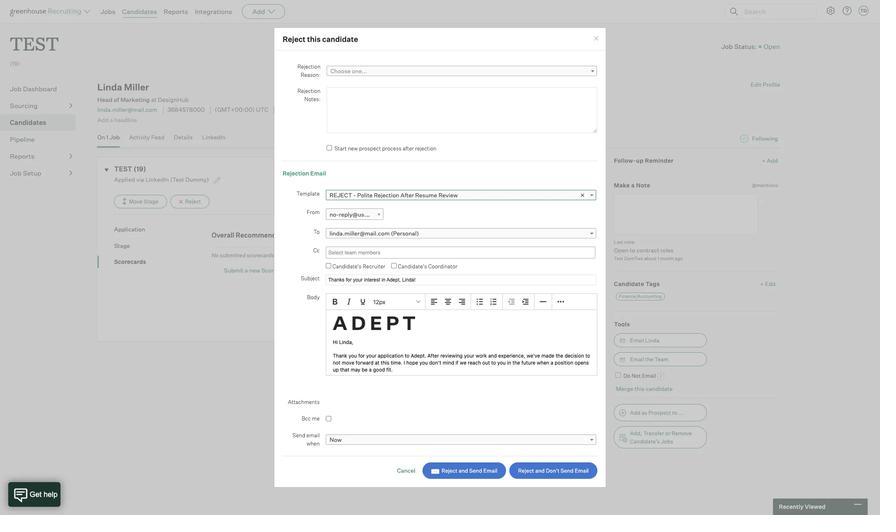 Task type: locate. For each thing, give the bounding box(es) containing it.
job setup
[[10, 169, 41, 177]]

rejection reason:
[[297, 63, 321, 78]]

linda.miller@mail.com up headline
[[97, 106, 157, 113]]

1 vertical spatial no
[[212, 252, 219, 259]]

linda.miller@mail.com for linda.miller@mail.com link
[[97, 106, 157, 113]]

this down do not email
[[635, 386, 645, 393]]

2 horizontal spatial a
[[631, 182, 635, 189]]

linda.miller@mail.com
[[97, 106, 157, 113], [330, 230, 390, 237]]

1 horizontal spatial test
[[114, 165, 132, 173]]

1 horizontal spatial reports
[[164, 7, 188, 16]]

candidate's for candidate's recruiter
[[332, 263, 362, 270]]

candidates right jobs link
[[122, 7, 157, 16]]

1 horizontal spatial candidate
[[646, 386, 673, 393]]

rejection
[[297, 63, 321, 70], [297, 88, 321, 94], [283, 170, 309, 177], [374, 192, 399, 199]]

send left email
[[293, 433, 305, 439]]

this up rejection reason:
[[307, 34, 321, 43]]

greenhouse recruiting image
[[10, 7, 84, 16]]

edit inside + edit link
[[765, 280, 776, 287]]

job dashboard
[[10, 85, 57, 93]]

0 horizontal spatial as
[[574, 232, 580, 239]]

Bcc me checkbox
[[326, 416, 331, 422]]

reject and send email link
[[423, 463, 506, 479]]

0 vertical spatial linda.miller@mail.com
[[97, 106, 157, 113]]

recently viewed
[[779, 504, 826, 511]]

1 horizontal spatial a
[[245, 267, 248, 274]]

candidate
[[322, 34, 358, 43], [646, 386, 673, 393]]

activity
[[129, 134, 150, 141]]

1 vertical spatial reports link
[[10, 151, 72, 161]]

as for add
[[642, 410, 647, 416]]

Start new prospect process after rejection checkbox
[[327, 145, 332, 151]]

3 toolbar from the left
[[503, 294, 534, 310]]

submitted
[[220, 252, 246, 259]]

rejection up notes:
[[297, 88, 321, 94]]

(personal)
[[391, 230, 419, 237]]

to inside last note: open to contract roles test dumtwo               about 1 month               ago
[[630, 247, 635, 254]]

1 horizontal spatial resume
[[415, 192, 437, 199]]

details
[[174, 134, 193, 141]]

(gmt+00:00) utc
[[215, 106, 268, 114]]

1 vertical spatial jobs
[[661, 439, 673, 445]]

last
[[614, 239, 623, 245]]

candidate inside reject this candidate dialog
[[322, 34, 358, 43]]

0 vertical spatial reports
[[164, 7, 188, 16]]

now
[[330, 437, 342, 444]]

overall
[[212, 231, 234, 239]]

candidates link up pipeline link
[[10, 118, 72, 128]]

1 vertical spatial linda
[[645, 337, 659, 344]]

month
[[660, 256, 674, 262]]

0 horizontal spatial test
[[10, 31, 59, 56]]

following link
[[752, 135, 778, 143]]

linkedin
[[202, 134, 225, 141], [145, 176, 169, 183]]

stage inside button
[[144, 198, 158, 205]]

None text field
[[614, 194, 758, 235]]

12px toolbar
[[326, 294, 425, 310]]

0 vertical spatial stage
[[144, 198, 158, 205]]

and down the "now" link
[[459, 468, 468, 475]]

reject and send email
[[442, 468, 497, 475]]

reminder
[[645, 157, 674, 164]]

candidates
[[122, 7, 157, 16], [10, 119, 46, 127]]

note
[[636, 182, 650, 189]]

@mentions
[[752, 182, 778, 188]]

2 and from the left
[[535, 468, 545, 475]]

1 horizontal spatial stage
[[144, 198, 158, 205]]

send right the don't
[[561, 468, 574, 475]]

+ inside the + add link
[[762, 157, 766, 164]]

1 horizontal spatial reports link
[[164, 7, 188, 16]]

1 horizontal spatial and
[[535, 468, 545, 475]]

1 vertical spatial 1
[[657, 256, 659, 262]]

12px
[[373, 299, 385, 306]]

job left setup
[[10, 169, 22, 177]]

application link
[[114, 225, 212, 234]]

as inside button
[[642, 410, 647, 416]]

0 vertical spatial new
[[348, 145, 358, 152]]

1 and from the left
[[459, 468, 468, 475]]

1 vertical spatial linda.miller@mail.com
[[330, 230, 390, 237]]

linda miller head of marketing at designhub
[[97, 82, 189, 104]]

0 vertical spatial candidates
[[122, 7, 157, 16]]

reports
[[164, 7, 188, 16], [10, 152, 34, 161]]

linkedin right via
[[145, 176, 169, 183]]

0 horizontal spatial send
[[293, 433, 305, 439]]

linkedin right details
[[202, 134, 225, 141]]

reject button
[[170, 195, 210, 209]]

to
[[630, 247, 635, 254], [672, 410, 677, 416]]

job setup link
[[10, 168, 72, 178]]

resume right after
[[415, 192, 437, 199]]

1 horizontal spatial new
[[348, 145, 358, 152]]

1 vertical spatial a
[[631, 182, 635, 189]]

reports link up the job setup link
[[10, 151, 72, 161]]

job for job setup
[[10, 169, 22, 177]]

2 vertical spatial a
[[245, 267, 248, 274]]

0 horizontal spatial jobs
[[100, 7, 115, 16]]

reject down the "now" link
[[442, 468, 457, 475]]

td button
[[857, 4, 870, 17]]

candidate's for candidate's coordinator
[[398, 263, 427, 270]]

0 horizontal spatial no
[[212, 252, 219, 259]]

add inside popup button
[[252, 7, 265, 16]]

job right on
[[110, 134, 120, 141]]

1 horizontal spatial candidate's
[[398, 263, 427, 270]]

linda up head
[[97, 82, 122, 93]]

open right status:
[[763, 42, 780, 51]]

0 horizontal spatial linda.miller@mail.com
[[97, 106, 157, 113]]

1 horizontal spatial edit
[[765, 280, 776, 287]]

candidate down do not email
[[646, 386, 673, 393]]

1 vertical spatial test
[[114, 165, 132, 173]]

add for add a headline
[[97, 116, 108, 123]]

jobs inside add, transfer or remove candidate's jobs
[[661, 439, 673, 445]]

1 horizontal spatial candidates link
[[122, 7, 157, 16]]

new right start
[[348, 145, 358, 152]]

candidate
[[614, 280, 644, 287]]

1 horizontal spatial to
[[672, 410, 677, 416]]

1 horizontal spatial jobs
[[661, 439, 673, 445]]

1 vertical spatial candidate
[[646, 386, 673, 393]]

2 candidate's from the left
[[398, 263, 427, 270]]

activity feed link
[[129, 134, 164, 146]]

12px group
[[326, 294, 597, 310]]

0 horizontal spatial linkedin
[[145, 176, 169, 183]]

resume down notes:
[[287, 106, 310, 114]]

+ for + edit
[[760, 280, 764, 287]]

reject this candidate dialog
[[274, 27, 606, 488]]

no for no submitted scorecards
[[212, 252, 219, 259]]

after
[[401, 192, 414, 199]]

2 horizontal spatial send
[[561, 468, 574, 475]]

to left ... at bottom
[[672, 410, 677, 416]]

no for no resume provided
[[278, 106, 286, 114]]

stage down application
[[114, 242, 130, 249]]

1 vertical spatial to
[[672, 410, 677, 416]]

1 vertical spatial +
[[760, 280, 764, 287]]

0 horizontal spatial this
[[307, 34, 321, 43]]

None text field
[[327, 87, 597, 133], [326, 248, 593, 258], [327, 87, 597, 133], [326, 248, 593, 258]]

reports link left the integrations
[[164, 7, 188, 16]]

1 vertical spatial candidates
[[10, 119, 46, 127]]

linda up the
[[645, 337, 659, 344]]

reject down dummy)
[[185, 198, 201, 205]]

0 vertical spatial linda
[[97, 82, 122, 93]]

email the team
[[630, 356, 669, 363]]

candidate up the choose
[[322, 34, 358, 43]]

reject left the don't
[[518, 468, 534, 475]]

1 vertical spatial this
[[635, 386, 645, 393]]

and
[[459, 468, 468, 475], [535, 468, 545, 475]]

rejection up reason: on the top
[[297, 63, 321, 70]]

stage right move
[[144, 198, 158, 205]]

via
[[136, 176, 144, 183]]

add, transfer or remove candidate's jobs
[[630, 430, 692, 445]]

1 right about
[[657, 256, 659, 262]]

0 vertical spatial as
[[574, 232, 580, 239]]

merge
[[616, 386, 633, 393]]

edit
[[751, 81, 761, 88], [765, 280, 776, 287]]

add inside button
[[630, 410, 640, 416]]

as left prospect
[[642, 410, 647, 416]]

candidate's right the candidate's coordinator option
[[398, 263, 427, 270]]

and left the don't
[[535, 468, 545, 475]]

0 vertical spatial resume
[[287, 106, 310, 114]]

rejection email
[[283, 170, 326, 177]]

a left headline
[[110, 116, 113, 123]]

candidate tags
[[614, 280, 660, 287]]

job for job status:
[[721, 42, 733, 51]]

to up dumtwo
[[630, 247, 635, 254]]

candidate's
[[332, 263, 362, 270], [398, 263, 427, 270]]

linda.miller@mail.com inside linda.miller@mail.com (personal) "link"
[[330, 230, 390, 237]]

reject and don't send email link
[[510, 463, 597, 479]]

1 vertical spatial resume
[[415, 192, 437, 199]]

0 horizontal spatial candidates
[[10, 119, 46, 127]]

test for test
[[10, 31, 59, 56]]

toolbar
[[425, 294, 471, 310], [471, 294, 503, 310], [503, 294, 534, 310]]

0 vertical spatial edit
[[751, 81, 761, 88]]

prospect
[[648, 410, 671, 416]]

linda.miller@mail.com up candidate's recruiter
[[330, 230, 390, 237]]

add for add as prospect to ...
[[630, 410, 640, 416]]

+
[[762, 157, 766, 164], [760, 280, 764, 287]]

a for submit
[[245, 267, 248, 274]]

overall recommendations
[[212, 231, 296, 239]]

move stage button
[[114, 195, 167, 209]]

submit
[[224, 267, 243, 274]]

1 vertical spatial open
[[614, 247, 629, 254]]

0 vertical spatial to
[[630, 247, 635, 254]]

remove
[[672, 430, 692, 437]]

a right 'submit'
[[245, 267, 248, 274]]

0 vertical spatial no
[[278, 106, 286, 114]]

candidates link right jobs link
[[122, 7, 157, 16]]

2 toolbar from the left
[[471, 294, 503, 310]]

1 horizontal spatial this
[[635, 386, 645, 393]]

new
[[348, 145, 358, 152], [249, 267, 260, 274]]

team
[[655, 356, 669, 363]]

email linda button
[[614, 333, 707, 347]]

0 horizontal spatial linda
[[97, 82, 122, 93]]

cc
[[313, 247, 320, 254]]

reject and don't send email
[[518, 468, 589, 475]]

rejection up template
[[283, 170, 309, 177]]

0 horizontal spatial candidate
[[322, 34, 358, 43]]

add for add
[[252, 7, 265, 16]]

1 horizontal spatial (19)
[[134, 165, 146, 173]]

0 vertical spatial a
[[110, 116, 113, 123]]

this inside dialog
[[307, 34, 321, 43]]

1 horizontal spatial send
[[469, 468, 482, 475]]

0 horizontal spatial open
[[614, 247, 629, 254]]

candidates down the sourcing
[[10, 119, 46, 127]]

0 vertical spatial this
[[307, 34, 321, 43]]

and for send
[[459, 468, 468, 475]]

1 horizontal spatial 1
[[657, 256, 659, 262]]

1 horizontal spatial linda
[[645, 337, 659, 344]]

scorecards
[[247, 252, 274, 259]]

a left note
[[631, 182, 635, 189]]

or
[[665, 430, 670, 437]]

0 horizontal spatial resume
[[287, 106, 310, 114]]

1 horizontal spatial as
[[642, 410, 647, 416]]

1 toolbar from the left
[[425, 294, 471, 310]]

a for make
[[631, 182, 635, 189]]

0 horizontal spatial to
[[630, 247, 635, 254]]

linda inside button
[[645, 337, 659, 344]]

1 right on
[[106, 134, 108, 141]]

1 vertical spatial as
[[642, 410, 647, 416]]

0 vertical spatial +
[[762, 157, 766, 164]]

test up applied in the top of the page
[[114, 165, 132, 173]]

open down last
[[614, 247, 629, 254]]

1 horizontal spatial open
[[763, 42, 780, 51]]

job for job dashboard
[[10, 85, 22, 93]]

1 vertical spatial new
[[249, 267, 260, 274]]

1 vertical spatial linkedin
[[145, 176, 169, 183]]

0 vertical spatial 1
[[106, 134, 108, 141]]

reports left the integrations
[[164, 7, 188, 16]]

1 candidate's from the left
[[332, 263, 362, 270]]

add
[[252, 7, 265, 16], [97, 116, 108, 123], [767, 157, 778, 164], [630, 410, 640, 416]]

0 horizontal spatial (19)
[[10, 60, 20, 67]]

reject for reject
[[185, 198, 201, 205]]

as left pdf
[[574, 232, 580, 239]]

job left status:
[[721, 42, 733, 51]]

choose one...
[[330, 68, 367, 75]]

test (19)
[[114, 165, 146, 173]]

stage link
[[114, 242, 212, 250]]

configure image
[[826, 6, 836, 16]]

+ inside + edit link
[[760, 280, 764, 287]]

follow-
[[614, 157, 636, 164]]

candidate's right candidate's recruiter 'checkbox'
[[332, 263, 362, 270]]

send down the "now" link
[[469, 468, 482, 475]]

1 vertical spatial reports
[[10, 152, 34, 161]]

+ add
[[762, 157, 778, 164]]

rejection for email
[[283, 170, 309, 177]]

don't
[[546, 468, 559, 475]]

note:
[[624, 239, 635, 245]]

(gmt+00:00)
[[215, 106, 255, 114]]

0 horizontal spatial candidates link
[[10, 118, 72, 128]]

0 vertical spatial candidate
[[322, 34, 358, 43]]

0 vertical spatial (19)
[[10, 60, 20, 67]]

reject inside button
[[185, 198, 201, 205]]

no right utc
[[278, 106, 286, 114]]

job up the sourcing
[[10, 85, 22, 93]]

no left the submitted
[[212, 252, 219, 259]]

-
[[353, 192, 356, 199]]

reports link
[[164, 7, 188, 16], [10, 151, 72, 161]]

(19) up via
[[134, 165, 146, 173]]

test down greenhouse recruiting image on the top left of the page
[[10, 31, 59, 56]]

0 vertical spatial linkedin
[[202, 134, 225, 141]]

(19) down test link
[[10, 60, 20, 67]]

0 horizontal spatial 1
[[106, 134, 108, 141]]

stage
[[144, 198, 158, 205], [114, 242, 130, 249]]

0 vertical spatial test
[[10, 31, 59, 56]]

1 horizontal spatial candidates
[[122, 7, 157, 16]]

and for don't
[[535, 468, 545, 475]]

0 horizontal spatial a
[[110, 116, 113, 123]]

0 horizontal spatial and
[[459, 468, 468, 475]]

new down "scorecards"
[[249, 267, 260, 274]]

1 vertical spatial stage
[[114, 242, 130, 249]]

reports down 'pipeline'
[[10, 152, 34, 161]]

0 horizontal spatial candidate's
[[332, 263, 362, 270]]

to inside button
[[672, 410, 677, 416]]

1 horizontal spatial no
[[278, 106, 286, 114]]

reject up rejection reason:
[[283, 34, 306, 43]]

1 horizontal spatial linda.miller@mail.com
[[330, 230, 390, 237]]

1 vertical spatial edit
[[765, 280, 776, 287]]

process
[[382, 145, 401, 152]]

email
[[310, 170, 326, 177], [630, 337, 644, 344], [630, 356, 644, 363], [642, 373, 656, 379], [483, 468, 497, 475], [575, 468, 589, 475]]

0 horizontal spatial reports
[[10, 152, 34, 161]]



Task type: vqa. For each thing, say whether or not it's contained in the screenshot.
Activity Feed
yes



Task type: describe. For each thing, give the bounding box(es) containing it.
close image
[[593, 35, 599, 42]]

edit profile link
[[751, 81, 780, 88]]

cancel link
[[397, 468, 415, 475]]

test link
[[10, 23, 59, 57]]

open inside last note: open to contract roles test dumtwo               about 1 month               ago
[[614, 247, 629, 254]]

make a note
[[614, 182, 650, 189]]

1 horizontal spatial linkedin
[[202, 134, 225, 141]]

merge this candidate
[[616, 386, 673, 393]]

of
[[114, 96, 119, 104]]

on 1 job link
[[97, 134, 120, 146]]

0 horizontal spatial reports link
[[10, 151, 72, 161]]

0 horizontal spatial edit
[[751, 81, 761, 88]]

candidate for merge this candidate
[[646, 386, 673, 393]]

contract
[[636, 247, 659, 254]]

0 vertical spatial open
[[763, 42, 780, 51]]

email linda
[[630, 337, 659, 344]]

scorecards link
[[114, 258, 212, 266]]

utc
[[256, 106, 268, 114]]

when
[[307, 441, 320, 447]]

td
[[860, 8, 867, 14]]

job dashboard link
[[10, 84, 72, 94]]

coordinator
[[428, 263, 457, 270]]

Subject text field
[[326, 275, 597, 286]]

0 horizontal spatial new
[[249, 267, 260, 274]]

this for merge
[[635, 386, 645, 393]]

0 vertical spatial candidates link
[[122, 7, 157, 16]]

do
[[623, 373, 630, 379]]

0 horizontal spatial stage
[[114, 242, 130, 249]]

designhub
[[158, 96, 189, 104]]

jobs link
[[100, 7, 115, 16]]

head
[[97, 96, 112, 104]]

reject for reject and don't send email
[[518, 468, 534, 475]]

scorecard
[[261, 267, 289, 274]]

new inside reject this candidate dialog
[[348, 145, 358, 152]]

0 vertical spatial reports link
[[164, 7, 188, 16]]

body
[[307, 294, 320, 301]]

headline
[[114, 116, 137, 123]]

dumtwo
[[624, 256, 643, 262]]

up
[[636, 157, 644, 164]]

finance/accounting
[[619, 294, 662, 300]]

Candidate's Coordinator checkbox
[[391, 263, 397, 269]]

reject - polite rejection after resume review link
[[326, 190, 596, 200]]

rejection for notes:
[[297, 88, 321, 94]]

reject for reject this candidate
[[283, 34, 306, 43]]

export as pdf
[[554, 232, 593, 239]]

ago
[[675, 256, 683, 262]]

as for export
[[574, 232, 580, 239]]

bcc
[[302, 415, 311, 422]]

sourcing
[[10, 102, 38, 110]]

polite
[[357, 192, 373, 199]]

dashboard
[[23, 85, 57, 93]]

rejection left after
[[374, 192, 399, 199]]

to for ...
[[672, 410, 677, 416]]

1 inside last note: open to contract roles test dumtwo               about 1 month               ago
[[657, 256, 659, 262]]

choose
[[330, 68, 351, 75]]

no resume provided
[[278, 106, 336, 114]]

edit profile
[[751, 81, 780, 88]]

start
[[334, 145, 347, 152]]

choose one... link
[[327, 66, 597, 76]]

export as pdf link
[[539, 229, 601, 242]]

resume inside reject - polite rejection after resume review link
[[415, 192, 437, 199]]

candidate's recruiter
[[332, 263, 385, 270]]

finance/accounting link
[[616, 293, 665, 301]]

recently
[[779, 504, 804, 511]]

move stage
[[129, 198, 158, 205]]

1 vertical spatial candidates link
[[10, 118, 72, 128]]

about
[[644, 256, 656, 262]]

Candidate's Recruiter checkbox
[[326, 263, 331, 269]]

cancel
[[397, 468, 415, 475]]

add button
[[242, 4, 285, 19]]

recruiter
[[363, 263, 385, 270]]

rejection for reason:
[[297, 63, 321, 70]]

applied via linkedin (test dummy)
[[114, 176, 210, 183]]

rejection
[[415, 145, 437, 152]]

pipeline
[[10, 135, 35, 144]]

1 vertical spatial (19)
[[134, 165, 146, 173]]

roles
[[660, 247, 674, 254]]

candidate for reject this candidate
[[322, 34, 358, 43]]

0 vertical spatial jobs
[[100, 7, 115, 16]]

add,
[[630, 430, 642, 437]]

send inside 'send email when'
[[293, 433, 305, 439]]

start new prospect process after rejection
[[334, 145, 437, 152]]

do not email
[[623, 373, 656, 379]]

submit a new scorecard
[[224, 267, 289, 274]]

test for test (19)
[[114, 165, 132, 173]]

recommendations
[[236, 231, 296, 239]]

+ edit link
[[758, 278, 778, 289]]

details link
[[174, 134, 193, 146]]

setup
[[23, 169, 41, 177]]

send email when
[[293, 433, 320, 447]]

merge this candidate link
[[616, 386, 673, 393]]

email inside button
[[630, 356, 644, 363]]

reject for reject and send email
[[442, 468, 457, 475]]

on
[[97, 134, 105, 141]]

now link
[[326, 435, 596, 445]]

no submitted scorecards
[[212, 252, 274, 259]]

a for add
[[110, 116, 113, 123]]

Do Not Email checkbox
[[616, 373, 621, 378]]

tools
[[614, 321, 630, 328]]

to for contract
[[630, 247, 635, 254]]

application
[[114, 226, 145, 233]]

one...
[[352, 68, 367, 75]]

linda.miller@mail.com for linda.miller@mail.com (personal)
[[330, 230, 390, 237]]

pdf
[[581, 232, 593, 239]]

dummy)
[[185, 176, 209, 183]]

miller
[[124, 82, 149, 93]]

email inside button
[[630, 337, 644, 344]]

the
[[645, 356, 653, 363]]

this for reject
[[307, 34, 321, 43]]

3684578000
[[167, 106, 205, 114]]

linda.miller@mail.com (personal)
[[330, 230, 419, 237]]

Search text field
[[742, 6, 809, 17]]

reject
[[330, 192, 352, 199]]

+ for + add
[[762, 157, 766, 164]]

linda inside "linda miller head of marketing at designhub"
[[97, 82, 122, 93]]

subject
[[301, 275, 320, 282]]

applied
[[114, 176, 135, 183]]

email
[[306, 433, 320, 439]]



